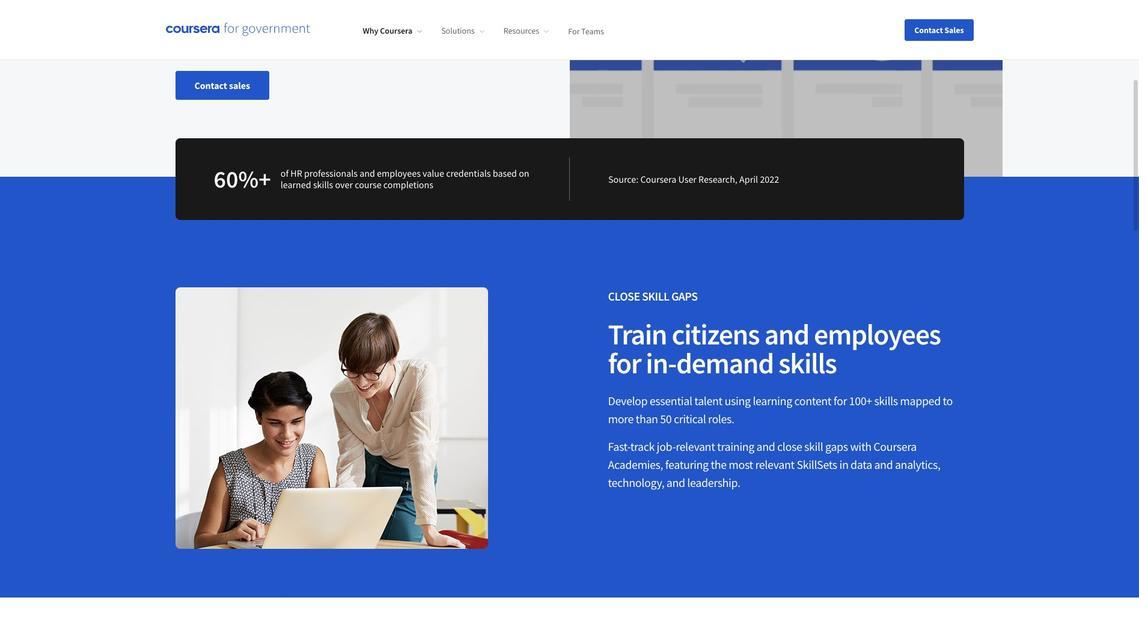 Task type: vqa. For each thing, say whether or not it's contained in the screenshot.
Contact
yes



Task type: locate. For each thing, give the bounding box(es) containing it.
with up data
[[851, 439, 872, 454]]

skill-
[[286, 20, 304, 32]]

coursera up analytics,
[[874, 439, 917, 454]]

100+
[[850, 393, 873, 409]]

learning
[[234, 20, 265, 32], [753, 393, 793, 409]]

leadership.
[[688, 475, 741, 490]]

based
[[304, 20, 327, 32], [493, 167, 517, 179]]

close
[[608, 289, 640, 304]]

for left '100+'
[[834, 393, 848, 409]]

source: coursera user research, april 2022
[[609, 173, 780, 185]]

1 horizontal spatial for
[[834, 393, 848, 409]]

accelerate
[[192, 20, 232, 32]]

contact sales link
[[175, 71, 269, 100]]

research,
[[699, 173, 738, 185]]

coursera left "user"
[[641, 173, 677, 185]]

learning inside develop essential talent using learning content for 100+ skills mapped to more than 50 critical roles.
[[753, 393, 793, 409]]

skills
[[313, 179, 333, 191], [779, 345, 837, 381], [875, 393, 899, 409]]

contact sales
[[915, 24, 965, 35]]

relevant
[[676, 439, 716, 454], [756, 457, 795, 472]]

1 horizontal spatial coursera
[[641, 173, 677, 185]]

in-
[[646, 345, 677, 381]]

1 horizontal spatial contact
[[915, 24, 944, 35]]

learning right using
[[753, 393, 793, 409]]

employees inside of hr professionals and employees value credentials based on learned skills over course completions
[[377, 167, 421, 179]]

1 horizontal spatial skills
[[779, 345, 837, 381]]

0 vertical spatial employees
[[377, 167, 421, 179]]

2022
[[761, 173, 780, 185]]

course
[[355, 179, 382, 191]]

skills left over
[[313, 179, 333, 191]]

2 vertical spatial coursera
[[874, 439, 917, 454]]

2 horizontal spatial skills
[[875, 393, 899, 409]]

based inside of hr professionals and employees value credentials based on learned skills over course completions
[[493, 167, 517, 179]]

learning right accelerate
[[234, 20, 265, 32]]

60%+
[[214, 164, 271, 194]]

1 horizontal spatial learning
[[753, 393, 793, 409]]

and inside the train citizens and employees for in-demand skills
[[765, 317, 810, 353]]

contact
[[915, 24, 944, 35], [195, 80, 227, 92]]

for
[[569, 25, 580, 36]]

train
[[608, 317, 667, 353]]

with left skill-
[[267, 20, 284, 32]]

1 vertical spatial employees
[[814, 317, 941, 353]]

skillsets
[[797, 457, 838, 472]]

2 horizontal spatial coursera
[[874, 439, 917, 454]]

1 vertical spatial with
[[851, 439, 872, 454]]

0 horizontal spatial employees
[[377, 167, 421, 179]]

resources
[[504, 25, 540, 36]]

based left recommendations
[[304, 20, 327, 32]]

0 vertical spatial learning
[[234, 20, 265, 32]]

data
[[851, 457, 873, 472]]

1 vertical spatial based
[[493, 167, 517, 179]]

using
[[725, 393, 751, 409]]

0 vertical spatial skills
[[313, 179, 333, 191]]

job-
[[657, 439, 676, 454]]

skills inside the train citizens and employees for in-demand skills
[[779, 345, 837, 381]]

credentials
[[446, 167, 491, 179]]

0 horizontal spatial for
[[608, 345, 641, 381]]

1 horizontal spatial with
[[851, 439, 872, 454]]

learned
[[281, 179, 311, 191]]

demand
[[677, 345, 774, 381]]

skills right '100+'
[[875, 393, 899, 409]]

critical
[[674, 412, 706, 427]]

coursera
[[380, 25, 413, 36], [641, 173, 677, 185], [874, 439, 917, 454]]

professionals
[[304, 167, 358, 179]]

0 horizontal spatial skills
[[313, 179, 333, 191]]

0 horizontal spatial based
[[304, 20, 327, 32]]

relevant down close
[[756, 457, 795, 472]]

employees inside the train citizens and employees for in-demand skills
[[814, 317, 941, 353]]

fast-track job-relevant training and close skill gaps with coursera academies, featuring the most relevant skillsets in data and analytics, technology, and leadership.
[[608, 439, 941, 490]]

contact inside button
[[915, 24, 944, 35]]

relevant up featuring
[[676, 439, 716, 454]]

with
[[267, 20, 284, 32], [851, 439, 872, 454]]

coursera for government image
[[166, 23, 310, 37]]

2 vertical spatial skills
[[875, 393, 899, 409]]

0 vertical spatial coursera
[[380, 25, 413, 36]]

coursera inside the fast-track job-relevant training and close skill gaps with coursera academies, featuring the most relevant skillsets in data and analytics, technology, and leadership.
[[874, 439, 917, 454]]

0 horizontal spatial coursera
[[380, 25, 413, 36]]

hr
[[291, 167, 302, 179]]

close skills gaps image
[[175, 288, 488, 549]]

coursera right why
[[380, 25, 413, 36]]

resources link
[[504, 25, 549, 36]]

analytics,
[[896, 457, 941, 472]]

0 vertical spatial relevant
[[676, 439, 716, 454]]

content
[[795, 393, 832, 409]]

0 vertical spatial based
[[304, 20, 327, 32]]

april
[[740, 173, 759, 185]]

1 horizontal spatial based
[[493, 167, 517, 179]]

featuring
[[666, 457, 709, 472]]

0 vertical spatial for
[[608, 345, 641, 381]]

1 vertical spatial for
[[834, 393, 848, 409]]

skills up content
[[779, 345, 837, 381]]

for left in-
[[608, 345, 641, 381]]

1 vertical spatial skills
[[779, 345, 837, 381]]

0 horizontal spatial learning
[[234, 20, 265, 32]]

source:
[[609, 173, 639, 185]]

close skill gaps
[[608, 289, 698, 304]]

0 horizontal spatial contact
[[195, 80, 227, 92]]

1 vertical spatial contact
[[195, 80, 227, 92]]

for teams link
[[569, 25, 605, 36]]

contact sales
[[195, 80, 250, 92]]

for
[[608, 345, 641, 381], [834, 393, 848, 409]]

based left on
[[493, 167, 517, 179]]

and
[[360, 167, 375, 179], [765, 317, 810, 353], [757, 439, 776, 454], [875, 457, 893, 472], [667, 475, 686, 490]]

teams
[[582, 25, 605, 36]]

1 vertical spatial relevant
[[756, 457, 795, 472]]

1 vertical spatial coursera
[[641, 173, 677, 185]]

1 vertical spatial learning
[[753, 393, 793, 409]]

0 horizontal spatial with
[[267, 20, 284, 32]]

0 vertical spatial contact
[[915, 24, 944, 35]]

coursera for source:
[[641, 173, 677, 185]]

employees
[[377, 167, 421, 179], [814, 317, 941, 353]]

1 horizontal spatial employees
[[814, 317, 941, 353]]

citizens
[[672, 317, 760, 353]]

skills inside develop essential talent using learning content for 100+ skills mapped to more than 50 critical roles.
[[875, 393, 899, 409]]

develop essential talent using learning content for 100+ skills mapped to more than 50 critical roles.
[[608, 393, 953, 427]]

1 horizontal spatial relevant
[[756, 457, 795, 472]]

over
[[335, 179, 353, 191]]



Task type: describe. For each thing, give the bounding box(es) containing it.
why coursera link
[[363, 25, 422, 36]]

technology,
[[608, 475, 665, 490]]

of
[[281, 167, 289, 179]]

why coursera
[[363, 25, 413, 36]]

track
[[631, 439, 655, 454]]

completions
[[384, 179, 434, 191]]

academies,
[[608, 457, 664, 472]]

fast-
[[608, 439, 631, 454]]

why
[[363, 25, 379, 36]]

train citizens and employees for in-demand skills
[[608, 317, 941, 381]]

contact sales button
[[905, 19, 974, 41]]

for inside the train citizens and employees for in-demand skills
[[608, 345, 641, 381]]

sales
[[229, 80, 250, 92]]

to
[[943, 393, 953, 409]]

solutions
[[442, 25, 475, 36]]

in
[[840, 457, 849, 472]]

value
[[423, 167, 445, 179]]

user
[[679, 173, 697, 185]]

coursera for why
[[380, 25, 413, 36]]

skill
[[642, 289, 670, 304]]

recommendations
[[329, 20, 400, 32]]

gaps
[[826, 439, 849, 454]]

50
[[661, 412, 672, 427]]

for inside develop essential talent using learning content for 100+ skills mapped to more than 50 critical roles.
[[834, 393, 848, 409]]

training
[[718, 439, 755, 454]]

develop
[[608, 393, 648, 409]]

0 vertical spatial with
[[267, 20, 284, 32]]

mapped
[[901, 393, 941, 409]]

more
[[608, 412, 634, 427]]

contact for contact sales
[[195, 80, 227, 92]]

solutions link
[[442, 25, 485, 36]]

sales
[[945, 24, 965, 35]]

with inside the fast-track job-relevant training and close skill gaps with coursera academies, featuring the most relevant skillsets in data and analytics, technology, and leadership.
[[851, 439, 872, 454]]

the
[[711, 457, 727, 472]]

talent
[[695, 393, 723, 409]]

for teams
[[569, 25, 605, 36]]

than
[[636, 412, 658, 427]]

essential
[[650, 393, 693, 409]]

accelerate learning with skill-based recommendations
[[192, 20, 400, 32]]

skill
[[805, 439, 824, 454]]

skills inside of hr professionals and employees value credentials based on learned skills over course completions
[[313, 179, 333, 191]]

and inside of hr professionals and employees value credentials based on learned skills over course completions
[[360, 167, 375, 179]]

of hr professionals and employees value credentials based on learned skills over course completions
[[281, 167, 530, 191]]

most
[[729, 457, 754, 472]]

roles.
[[709, 412, 735, 427]]

0 horizontal spatial relevant
[[676, 439, 716, 454]]

video thumbnail image
[[570, 0, 1003, 177]]

gaps
[[672, 289, 698, 304]]

close
[[778, 439, 803, 454]]

contact for contact sales
[[915, 24, 944, 35]]

on
[[519, 167, 530, 179]]



